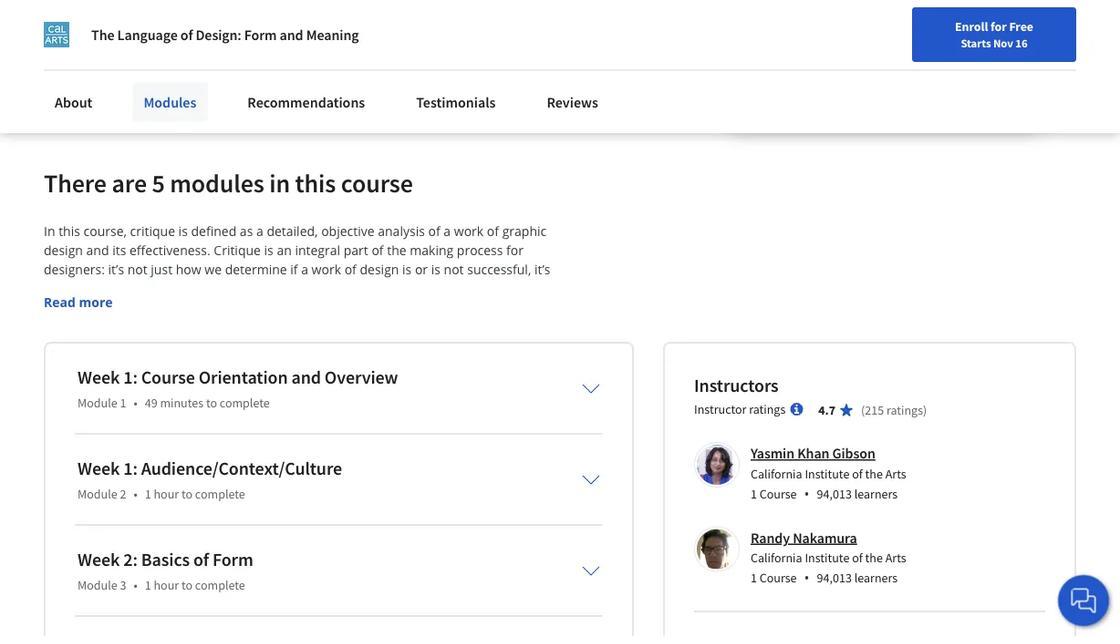 Task type: describe. For each thing, give the bounding box(es) containing it.
complete inside week 1: course orientation and overview module 1 • 49 minutes to complete
[[220, 395, 270, 412]]

course inside the "randy nakamura california institute of the arts 1 course • 94,013 learners"
[[760, 571, 797, 587]]

(
[[861, 403, 865, 419]]

of up making
[[428, 223, 441, 240]]

1 horizontal spatial in
[[269, 168, 290, 200]]

week 1: course orientation and overview module 1 • 49 minutes to complete
[[78, 367, 398, 412]]

of inside the "randy nakamura california institute of the arts 1 course • 94,013 learners"
[[852, 550, 863, 567]]

there are 5 modules in this course
[[44, 168, 413, 200]]

2
[[120, 487, 126, 503]]

modules
[[170, 168, 264, 200]]

of inside week 2: basics of form module 3 • 1 hour to complete
[[193, 549, 209, 572]]

cv
[[408, 32, 424, 50]]

brought
[[44, 300, 92, 317]]

week for week 1: course orientation and overview
[[78, 367, 120, 389]]

enroll
[[955, 18, 989, 35]]

linkedin
[[238, 32, 291, 50]]

is down making
[[431, 261, 441, 279]]

determine
[[225, 261, 287, 279]]

course
[[341, 168, 413, 200]]

social
[[143, 54, 179, 72]]

about
[[55, 93, 93, 111]]

process.
[[187, 300, 237, 317]]

week for week 2: basics of form
[[78, 549, 120, 572]]

to inside week 1: course orientation and overview module 1 • 49 minutes to complete
[[206, 395, 217, 412]]

coursera career certificate image
[[732, 0, 1036, 128]]

of up process
[[487, 223, 499, 240]]

are
[[112, 168, 147, 200]]

meaning
[[306, 26, 359, 44]]

2 it's from the left
[[535, 261, 551, 279]]

1 horizontal spatial ratings
[[887, 403, 924, 419]]

2 horizontal spatial work
[[454, 223, 484, 240]]

other
[[372, 280, 404, 298]]

design:
[[196, 26, 242, 44]]

forward.
[[187, 280, 237, 298]]

and left meaning
[[280, 26, 303, 44]]

to inside week 1: audience/context/culture module 2 • 1 hour to complete
[[182, 487, 193, 503]]

just
[[151, 261, 173, 279]]

california inside yasmin khan gibson california institute of the arts 1 course • 94,013 learners
[[751, 466, 803, 482]]

nakamura
[[793, 529, 858, 548]]

hour inside week 1: audience/context/culture module 2 • 1 hour to complete
[[154, 487, 179, 503]]

1 inside the "randy nakamura california institute of the arts 1 course • 94,013 learners"
[[751, 571, 757, 587]]

our
[[130, 280, 150, 298]]

starts
[[961, 36, 991, 50]]

chat with us image
[[1070, 587, 1099, 616]]

institute inside the "randy nakamura california institute of the arts 1 course • 94,013 learners"
[[805, 550, 850, 567]]

analysis
[[378, 223, 425, 240]]

yasmin khan gibson california institute of the arts 1 course • 94,013 learners
[[751, 445, 907, 504]]

is up voices
[[402, 261, 412, 279]]

arts inside the "randy nakamura california institute of the arts 1 course • 94,013 learners"
[[886, 550, 907, 567]]

form for design:
[[244, 26, 277, 44]]

complete inside week 2: basics of form module 3 • 1 hour to complete
[[195, 578, 245, 594]]

modules link
[[133, 82, 207, 122]]

there
[[44, 168, 107, 200]]

is up effectiveness.
[[179, 223, 188, 240]]

making
[[410, 242, 454, 259]]

if
[[290, 261, 298, 279]]

to inside week 2: basics of form module 3 • 1 hour to complete
[[182, 578, 193, 594]]

where
[[331, 280, 368, 298]]

16
[[1016, 36, 1028, 50]]

hour inside week 2: basics of form module 3 • 1 hour to complete
[[154, 578, 179, 594]]

orientation
[[199, 367, 288, 389]]

read more button
[[44, 293, 113, 312]]

course inside yasmin khan gibson california institute of the arts 1 course • 94,013 learners
[[760, 486, 797, 503]]

1 vertical spatial work
[[312, 261, 341, 279]]

nov
[[994, 36, 1014, 50]]

overview
[[325, 367, 398, 389]]

defined
[[191, 223, 237, 240]]

the language of design: form and meaning
[[91, 26, 359, 44]]

read more
[[44, 294, 113, 311]]

media
[[182, 54, 220, 72]]

critique
[[130, 223, 175, 240]]

the inside yasmin khan gibson california institute of the arts 1 course • 94,013 learners
[[866, 466, 883, 482]]

part
[[344, 242, 368, 259]]

49
[[145, 395, 158, 412]]

minutes
[[160, 395, 204, 412]]

94,013 inside the "randy nakamura california institute of the arts 1 course • 94,013 learners"
[[817, 571, 852, 587]]

0 horizontal spatial a
[[256, 223, 264, 240]]

coursera image
[[15, 15, 130, 44]]

its
[[112, 242, 126, 259]]

5
[[152, 168, 165, 200]]

voices
[[408, 280, 444, 298]]

is left an
[[264, 242, 274, 259]]

)
[[924, 403, 927, 419]]

randy nakamura california institute of the arts 1 course • 94,013 learners
[[751, 529, 907, 588]]

this for share
[[102, 32, 124, 50]]

free
[[1010, 18, 1034, 35]]

on
[[124, 54, 140, 72]]

also
[[304, 280, 328, 298]]

california inside the "randy nakamura california institute of the arts 1 course • 94,013 learners"
[[751, 550, 803, 567]]

graphic
[[503, 223, 547, 240]]

move
[[93, 280, 126, 298]]

instructor
[[694, 402, 747, 418]]

3
[[120, 578, 126, 594]]

• inside week 1: audience/context/culture module 2 • 1 hour to complete
[[134, 487, 138, 503]]

215
[[865, 403, 884, 419]]

the inside the "randy nakamura california institute of the arts 1 course • 94,013 learners"
[[866, 550, 883, 567]]

1 vertical spatial your
[[264, 54, 291, 72]]

institute inside yasmin khan gibson california institute of the arts 1 course • 94,013 learners
[[805, 466, 850, 482]]

show notifications image
[[941, 23, 963, 45]]

1 horizontal spatial we
[[205, 261, 222, 279]]

randy nakamura image
[[697, 530, 737, 570]]

modules
[[144, 93, 197, 111]]

in inside add this credential to your linkedin profile, resume, or cv share it on social media and in your performance review
[[249, 54, 261, 72]]

is down if
[[291, 280, 300, 298]]

instructors
[[694, 375, 779, 398]]

course,
[[84, 223, 127, 240]]

testimonials
[[416, 93, 496, 111]]

this for analysis
[[59, 223, 80, 240]]

• inside yasmin khan gibson california institute of the arts 1 course • 94,013 learners
[[805, 484, 810, 504]]

performance
[[294, 54, 373, 72]]

2:
[[123, 549, 138, 572]]

1 inside week 1: audience/context/culture module 2 • 1 hour to complete
[[145, 487, 151, 503]]

( 215 ratings )
[[861, 403, 927, 419]]

be
[[553, 280, 568, 298]]

about link
[[44, 82, 103, 122]]

• inside week 1: course orientation and overview module 1 • 49 minutes to complete
[[134, 395, 138, 412]]

yasmin
[[751, 445, 795, 463]]

week 1: audience/context/culture module 2 • 1 hour to complete
[[78, 458, 342, 503]]

recommendations link
[[237, 82, 376, 122]]

for inside enroll for free starts nov 16
[[991, 18, 1007, 35]]

2 horizontal spatial this
[[295, 168, 336, 200]]

or inside add this credential to your linkedin profile, resume, or cv share it on social media and in your performance review
[[392, 32, 405, 50]]



Task type: locate. For each thing, give the bounding box(es) containing it.
1 inside week 1: course orientation and overview module 1 • 49 minutes to complete
[[120, 395, 126, 412]]

2 horizontal spatial a
[[444, 223, 451, 240]]

for up nov
[[991, 18, 1007, 35]]

1 horizontal spatial not
[[444, 261, 464, 279]]

0 vertical spatial form
[[244, 26, 277, 44]]

your down linkedin on the left top
[[264, 54, 291, 72]]

94,013 inside yasmin khan gibson california institute of the arts 1 course • 94,013 learners
[[817, 486, 852, 503]]

2 1: from the top
[[123, 458, 138, 481]]

1 right 3
[[145, 578, 151, 594]]

1 1: from the top
[[123, 367, 138, 389]]

form inside week 2: basics of form module 3 • 1 hour to complete
[[213, 549, 253, 572]]

1: up '2'
[[123, 458, 138, 481]]

1 down yasmin
[[751, 486, 757, 503]]

1 vertical spatial we
[[73, 280, 90, 298]]

to
[[192, 32, 205, 50], [206, 395, 217, 412], [182, 487, 193, 503], [182, 578, 193, 594]]

0 vertical spatial 1:
[[123, 367, 138, 389]]

a up making
[[444, 223, 451, 240]]

in
[[44, 223, 55, 240]]

of down "gibson"
[[852, 466, 863, 482]]

critique
[[214, 242, 261, 259], [241, 280, 288, 298]]

yasmin khan gibson link
[[751, 445, 876, 463]]

0 horizontal spatial it's
[[108, 261, 124, 279]]

add this credential to your linkedin profile, resume, or cv share it on social media and in your performance review
[[75, 32, 424, 72]]

0 vertical spatial we
[[205, 261, 222, 279]]

this inside in this course, critique is defined as a detailed, objective analysis of a work of graphic design and its effectiveness. critique is an integral part of the making process for designers: it's not just how we determine if a work of design is or is not successful, it's how we move our work forward. critique is also where other voices and opinions can be brought into the design process.
[[59, 223, 80, 240]]

your up media
[[208, 32, 235, 50]]

randy nakamura link
[[751, 529, 858, 548]]

in
[[249, 54, 261, 72], [269, 168, 290, 200]]

1 inside yasmin khan gibson california institute of the arts 1 course • 94,013 learners
[[751, 486, 757, 503]]

share
[[75, 54, 110, 72]]

•
[[134, 395, 138, 412], [805, 484, 810, 504], [134, 487, 138, 503], [805, 569, 810, 588], [134, 578, 138, 594]]

1 horizontal spatial for
[[991, 18, 1007, 35]]

california
[[751, 466, 803, 482], [751, 550, 803, 567]]

of up where
[[345, 261, 357, 279]]

california down yasmin
[[751, 466, 803, 482]]

hour down basics
[[154, 578, 179, 594]]

0 vertical spatial work
[[454, 223, 484, 240]]

2 vertical spatial module
[[78, 578, 117, 594]]

module inside week 2: basics of form module 3 • 1 hour to complete
[[78, 578, 117, 594]]

1 vertical spatial course
[[760, 486, 797, 503]]

and down the language of design: form and meaning
[[223, 54, 246, 72]]

it's down its
[[108, 261, 124, 279]]

1 94,013 from the top
[[817, 486, 852, 503]]

we
[[205, 261, 222, 279], [73, 280, 90, 298]]

reviews
[[547, 93, 599, 111]]

of inside yasmin khan gibson california institute of the arts 1 course • 94,013 learners
[[852, 466, 863, 482]]

0 vertical spatial module
[[78, 395, 117, 412]]

0 horizontal spatial for
[[507, 242, 524, 259]]

into
[[95, 300, 118, 317]]

khan
[[798, 445, 830, 463]]

1 module from the top
[[78, 395, 117, 412]]

1 vertical spatial or
[[415, 261, 428, 279]]

1 vertical spatial 94,013
[[817, 571, 852, 587]]

2 module from the top
[[78, 487, 117, 503]]

0 horizontal spatial your
[[208, 32, 235, 50]]

1: inside week 1: audience/context/culture module 2 • 1 hour to complete
[[123, 458, 138, 481]]

as
[[240, 223, 253, 240]]

this up "detailed,"
[[295, 168, 336, 200]]

module inside week 1: audience/context/culture module 2 • 1 hour to complete
[[78, 487, 117, 503]]

learners down nakamura
[[855, 571, 898, 587]]

instructor ratings
[[694, 402, 786, 418]]

2 hour from the top
[[154, 578, 179, 594]]

94,013 down nakamura
[[817, 571, 852, 587]]

course inside week 1: course orientation and overview module 1 • 49 minutes to complete
[[141, 367, 195, 389]]

2 arts from the top
[[886, 550, 907, 567]]

2 vertical spatial this
[[59, 223, 80, 240]]

0 vertical spatial arts
[[886, 466, 907, 482]]

1 right '2'
[[145, 487, 151, 503]]

design down our at the left
[[145, 300, 184, 317]]

0 vertical spatial critique
[[214, 242, 261, 259]]

0 vertical spatial how
[[176, 261, 201, 279]]

successful,
[[467, 261, 531, 279]]

california institute of the arts image
[[44, 22, 69, 47]]

and right voices
[[448, 280, 470, 298]]

the
[[387, 242, 407, 259], [122, 300, 141, 317], [866, 466, 883, 482], [866, 550, 883, 567]]

ratings
[[749, 402, 786, 418], [887, 403, 924, 419]]

randy
[[751, 529, 790, 548]]

recommendations
[[248, 93, 365, 111]]

• right 3
[[134, 578, 138, 594]]

0 vertical spatial course
[[141, 367, 195, 389]]

2 horizontal spatial design
[[360, 261, 399, 279]]

objective
[[321, 223, 375, 240]]

1: for audience/context/culture
[[123, 458, 138, 481]]

can
[[528, 280, 549, 298]]

your
[[208, 32, 235, 50], [264, 54, 291, 72]]

review
[[376, 54, 416, 72]]

94,013
[[817, 486, 852, 503], [817, 571, 852, 587]]

0 horizontal spatial this
[[59, 223, 80, 240]]

in this course, critique is defined as a detailed, objective analysis of a work of graphic design and its effectiveness. critique is an integral part of the making process for designers: it's not just how we determine if a work of design is or is not successful, it's how we move our work forward. critique is also where other voices and opinions can be brought into the design process.
[[44, 223, 571, 317]]

1: for course
[[123, 367, 138, 389]]

week inside week 1: audience/context/culture module 2 • 1 hour to complete
[[78, 458, 120, 481]]

work down integral
[[312, 261, 341, 279]]

or inside in this course, critique is defined as a detailed, objective analysis of a work of graphic design and its effectiveness. critique is an integral part of the making process for designers: it's not just how we determine if a work of design is or is not successful, it's how we move our work forward. critique is also where other voices and opinions can be brought into the design process.
[[415, 261, 428, 279]]

2 vertical spatial course
[[760, 571, 797, 587]]

detailed,
[[267, 223, 318, 240]]

institute down nakamura
[[805, 550, 850, 567]]

learners inside the "randy nakamura california institute of the arts 1 course • 94,013 learners"
[[855, 571, 898, 587]]

1 vertical spatial critique
[[241, 280, 288, 298]]

add
[[75, 32, 99, 50]]

not
[[127, 261, 148, 279], [444, 261, 464, 279]]

an
[[277, 242, 292, 259]]

0 horizontal spatial work
[[154, 280, 183, 298]]

to right minutes
[[206, 395, 217, 412]]

this up it
[[102, 32, 124, 50]]

0 vertical spatial your
[[208, 32, 235, 50]]

1 vertical spatial hour
[[154, 578, 179, 594]]

for inside in this course, critique is defined as a detailed, objective analysis of a work of graphic design and its effectiveness. critique is an integral part of the making process for designers: it's not just how we determine if a work of design is or is not successful, it's how we move our work forward. critique is also where other voices and opinions can be brought into the design process.
[[507, 242, 524, 259]]

1 vertical spatial design
[[360, 261, 399, 279]]

2 vertical spatial week
[[78, 549, 120, 572]]

2 institute from the top
[[805, 550, 850, 567]]

0 vertical spatial hour
[[154, 487, 179, 503]]

and down the course,
[[86, 242, 109, 259]]

in up "detailed,"
[[269, 168, 290, 200]]

hour right '2'
[[154, 487, 179, 503]]

2 vertical spatial complete
[[195, 578, 245, 594]]

basics
[[141, 549, 190, 572]]

complete inside week 1: audience/context/culture module 2 • 1 hour to complete
[[195, 487, 245, 503]]

0 horizontal spatial we
[[73, 280, 90, 298]]

or
[[392, 32, 405, 50], [415, 261, 428, 279]]

of right basics
[[193, 549, 209, 572]]

week for week 1: audience/context/culture
[[78, 458, 120, 481]]

arts inside yasmin khan gibson california institute of the arts 1 course • 94,013 learners
[[886, 466, 907, 482]]

we up forward.
[[205, 261, 222, 279]]

form right design:
[[244, 26, 277, 44]]

reviews link
[[536, 82, 610, 122]]

0 vertical spatial week
[[78, 367, 120, 389]]

3 week from the top
[[78, 549, 120, 572]]

effectiveness.
[[130, 242, 211, 259]]

1 vertical spatial learners
[[855, 571, 898, 587]]

2 vertical spatial work
[[154, 280, 183, 298]]

1 horizontal spatial or
[[415, 261, 428, 279]]

2 not from the left
[[444, 261, 464, 279]]

• down the yasmin khan gibson 'link'
[[805, 484, 810, 504]]

or up voices
[[415, 261, 428, 279]]

a
[[256, 223, 264, 240], [444, 223, 451, 240], [301, 261, 308, 279]]

0 horizontal spatial or
[[392, 32, 405, 50]]

None search field
[[246, 11, 401, 48]]

0 vertical spatial institute
[[805, 466, 850, 482]]

1 hour from the top
[[154, 487, 179, 503]]

work
[[454, 223, 484, 240], [312, 261, 341, 279], [154, 280, 183, 298]]

ratings right 215
[[887, 403, 924, 419]]

0 vertical spatial learners
[[855, 486, 898, 503]]

resume,
[[340, 32, 390, 50]]

testimonials link
[[405, 82, 507, 122]]

ratings down instructors
[[749, 402, 786, 418]]

yasmin khan gibson image
[[697, 446, 737, 486]]

design up designers: on the left of page
[[44, 242, 83, 259]]

work up process
[[454, 223, 484, 240]]

• down randy nakamura link
[[805, 569, 810, 588]]

course down yasmin
[[760, 486, 797, 503]]

the
[[91, 26, 115, 44]]

0 horizontal spatial in
[[249, 54, 261, 72]]

1 vertical spatial for
[[507, 242, 524, 259]]

1 vertical spatial this
[[295, 168, 336, 200]]

of down nakamura
[[852, 550, 863, 567]]

critique down as
[[214, 242, 261, 259]]

1 vertical spatial how
[[44, 280, 69, 298]]

0 vertical spatial 94,013
[[817, 486, 852, 503]]

1 california from the top
[[751, 466, 803, 482]]

1 it's from the left
[[108, 261, 124, 279]]

we down designers: on the left of page
[[73, 280, 90, 298]]

how down effectiveness.
[[176, 261, 201, 279]]

1 horizontal spatial design
[[145, 300, 184, 317]]

1 not from the left
[[127, 261, 148, 279]]

form for of
[[213, 549, 253, 572]]

1 vertical spatial arts
[[886, 550, 907, 567]]

2 learners from the top
[[855, 571, 898, 587]]

how
[[176, 261, 201, 279], [44, 280, 69, 298]]

read
[[44, 294, 76, 311]]

1: down our at the left
[[123, 367, 138, 389]]

learners inside yasmin khan gibson california institute of the arts 1 course • 94,013 learners
[[855, 486, 898, 503]]

0 vertical spatial california
[[751, 466, 803, 482]]

1 horizontal spatial a
[[301, 261, 308, 279]]

1 horizontal spatial it's
[[535, 261, 551, 279]]

1 vertical spatial 1:
[[123, 458, 138, 481]]

this right in
[[59, 223, 80, 240]]

week inside week 1: course orientation and overview module 1 • 49 minutes to complete
[[78, 367, 120, 389]]

1 horizontal spatial this
[[102, 32, 124, 50]]

0 vertical spatial for
[[991, 18, 1007, 35]]

4.7
[[819, 403, 836, 419]]

profile,
[[294, 32, 337, 50]]

form
[[244, 26, 277, 44], [213, 549, 253, 572]]

• inside week 2: basics of form module 3 • 1 hour to complete
[[134, 578, 138, 594]]

designers:
[[44, 261, 105, 279]]

• left 49
[[134, 395, 138, 412]]

to inside add this credential to your linkedin profile, resume, or cv share it on social media and in your performance review
[[192, 32, 205, 50]]

course down 'randy'
[[760, 571, 797, 587]]

0 vertical spatial design
[[44, 242, 83, 259]]

and left overview at the bottom left of page
[[292, 367, 321, 389]]

1: inside week 1: course orientation and overview module 1 • 49 minutes to complete
[[123, 367, 138, 389]]

process
[[457, 242, 503, 259]]

1 week from the top
[[78, 367, 120, 389]]

1 down 'randy'
[[751, 571, 757, 587]]

this inside add this credential to your linkedin profile, resume, or cv share it on social media and in your performance review
[[102, 32, 124, 50]]

1 vertical spatial institute
[[805, 550, 850, 567]]

not up our at the left
[[127, 261, 148, 279]]

0 vertical spatial this
[[102, 32, 124, 50]]

1 vertical spatial complete
[[195, 487, 245, 503]]

design up other
[[360, 261, 399, 279]]

week inside week 2: basics of form module 3 • 1 hour to complete
[[78, 549, 120, 572]]

module left 3
[[78, 578, 117, 594]]

1 arts from the top
[[886, 466, 907, 482]]

it
[[113, 54, 122, 72]]

0 vertical spatial in
[[249, 54, 261, 72]]

in down linkedin on the left top
[[249, 54, 261, 72]]

it's up can
[[535, 261, 551, 279]]

1 institute from the top
[[805, 466, 850, 482]]

1 vertical spatial week
[[78, 458, 120, 481]]

institute down khan
[[805, 466, 850, 482]]

institute
[[805, 466, 850, 482], [805, 550, 850, 567]]

1 horizontal spatial your
[[264, 54, 291, 72]]

week 2: basics of form module 3 • 1 hour to complete
[[78, 549, 253, 594]]

1
[[120, 395, 126, 412], [751, 486, 757, 503], [145, 487, 151, 503], [751, 571, 757, 587], [145, 578, 151, 594]]

enroll for free starts nov 16
[[955, 18, 1034, 50]]

of up media
[[180, 26, 193, 44]]

of
[[180, 26, 193, 44], [428, 223, 441, 240], [487, 223, 499, 240], [372, 242, 384, 259], [345, 261, 357, 279], [852, 466, 863, 482], [193, 549, 209, 572], [852, 550, 863, 567]]

opinions
[[474, 280, 525, 298]]

1 horizontal spatial how
[[176, 261, 201, 279]]

not down making
[[444, 261, 464, 279]]

2 94,013 from the top
[[817, 571, 852, 587]]

1 inside week 2: basics of form module 3 • 1 hour to complete
[[145, 578, 151, 594]]

course up minutes
[[141, 367, 195, 389]]

for down graphic
[[507, 242, 524, 259]]

module inside week 1: course orientation and overview module 1 • 49 minutes to complete
[[78, 395, 117, 412]]

module left '2'
[[78, 487, 117, 503]]

week
[[78, 367, 120, 389], [78, 458, 120, 481], [78, 549, 120, 572]]

and
[[280, 26, 303, 44], [223, 54, 246, 72], [86, 242, 109, 259], [448, 280, 470, 298], [292, 367, 321, 389]]

1 vertical spatial module
[[78, 487, 117, 503]]

2 california from the top
[[751, 550, 803, 567]]

• right '2'
[[134, 487, 138, 503]]

94,013 down "gibson"
[[817, 486, 852, 503]]

0 horizontal spatial ratings
[[749, 402, 786, 418]]

0 horizontal spatial not
[[127, 261, 148, 279]]

how up brought
[[44, 280, 69, 298]]

critique down determine
[[241, 280, 288, 298]]

language
[[117, 26, 178, 44]]

to up media
[[192, 32, 205, 50]]

form right basics
[[213, 549, 253, 572]]

0 horizontal spatial design
[[44, 242, 83, 259]]

learners down "gibson"
[[855, 486, 898, 503]]

hour
[[154, 487, 179, 503], [154, 578, 179, 594]]

of right part
[[372, 242, 384, 259]]

0 vertical spatial or
[[392, 32, 405, 50]]

or left cv
[[392, 32, 405, 50]]

0 vertical spatial complete
[[220, 395, 270, 412]]

2 vertical spatial design
[[145, 300, 184, 317]]

1 learners from the top
[[855, 486, 898, 503]]

2 week from the top
[[78, 458, 120, 481]]

and inside add this credential to your linkedin profile, resume, or cv share it on social media and in your performance review
[[223, 54, 246, 72]]

1 vertical spatial form
[[213, 549, 253, 572]]

1 vertical spatial in
[[269, 168, 290, 200]]

module left 49
[[78, 395, 117, 412]]

3 module from the top
[[78, 578, 117, 594]]

1 left 49
[[120, 395, 126, 412]]

credential
[[127, 32, 189, 50]]

a right if
[[301, 261, 308, 279]]

• inside the "randy nakamura california institute of the arts 1 course • 94,013 learners"
[[805, 569, 810, 588]]

a right as
[[256, 223, 264, 240]]

gibson
[[833, 445, 876, 463]]

work down just
[[154, 280, 183, 298]]

1 vertical spatial california
[[751, 550, 803, 567]]

california down 'randy'
[[751, 550, 803, 567]]

and inside week 1: course orientation and overview module 1 • 49 minutes to complete
[[292, 367, 321, 389]]

to down audience/context/culture
[[182, 487, 193, 503]]

1 horizontal spatial work
[[312, 261, 341, 279]]

to down basics
[[182, 578, 193, 594]]

menu item
[[804, 18, 922, 78]]

integral
[[295, 242, 340, 259]]

0 horizontal spatial how
[[44, 280, 69, 298]]



Task type: vqa. For each thing, say whether or not it's contained in the screenshot.
Online in the popup button
no



